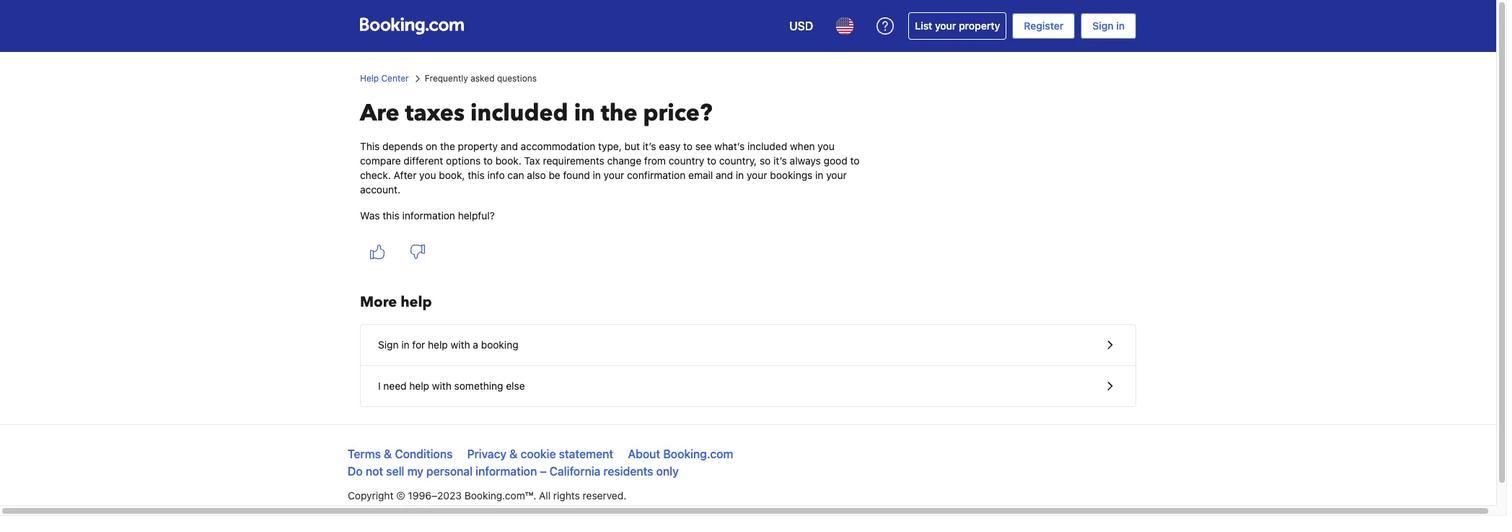 Task type: vqa. For each thing, say whether or not it's contained in the screenshot.
the so
yes



Task type: describe. For each thing, give the bounding box(es) containing it.
requirements
[[543, 154, 605, 167]]

price?
[[644, 97, 713, 129]]

1 vertical spatial this
[[383, 209, 400, 222]]

cookie
[[521, 448, 556, 461]]

tax
[[524, 154, 540, 167]]

more
[[360, 292, 397, 312]]

can
[[508, 169, 524, 181]]

sign in
[[1093, 19, 1125, 32]]

book,
[[439, 169, 465, 181]]

2 vertical spatial help
[[409, 380, 430, 392]]

also
[[527, 169, 546, 181]]

else
[[506, 380, 525, 392]]

0 horizontal spatial included
[[471, 97, 569, 129]]

terms & conditions link
[[348, 448, 453, 461]]

your down change on the top of the page
[[604, 169, 624, 181]]

this depends on the property and accommodation type, but it's easy to see what's included when you compare different options to book. tax requirements change from country to country, so it's always good to check. after you book, this info can also be found in your confirmation email and in your bookings in your account.
[[360, 140, 860, 196]]

all
[[539, 489, 551, 502]]

this inside this depends on the property and accommodation type, but it's easy to see what's included when you compare different options to book. tax requirements change from country to country, so it's always good to check. after you book, this info can also be found in your confirmation email and in your bookings in your account.
[[468, 169, 485, 181]]

property inside list your property link
[[959, 19, 1001, 32]]

something
[[454, 380, 503, 392]]

terms & conditions
[[348, 448, 453, 461]]

only
[[657, 465, 679, 478]]

privacy & cookie statement link
[[467, 448, 614, 461]]

in inside "link"
[[402, 339, 410, 351]]

0 vertical spatial help
[[401, 292, 432, 312]]

i need help with something else button
[[361, 366, 1136, 406]]

accommodation
[[521, 140, 596, 152]]

booking.com
[[664, 448, 734, 461]]

sign for sign in for help with a booking
[[378, 339, 399, 351]]

privacy & cookie statement
[[467, 448, 614, 461]]

compare
[[360, 154, 401, 167]]

do
[[348, 465, 363, 478]]

need
[[384, 380, 407, 392]]

1 vertical spatial you
[[420, 169, 436, 181]]

when
[[790, 140, 815, 152]]

residents
[[604, 465, 654, 478]]

bookings
[[770, 169, 813, 181]]

taxes
[[405, 97, 465, 129]]

to up info
[[484, 154, 493, 167]]

copyright
[[348, 489, 394, 502]]

with inside "link"
[[451, 339, 470, 351]]

1996–2023
[[408, 489, 462, 502]]

on
[[426, 140, 438, 152]]

country,
[[719, 154, 757, 167]]

sign in link
[[1081, 13, 1137, 39]]

1 horizontal spatial you
[[818, 140, 835, 152]]

to right good
[[851, 154, 860, 167]]

the inside this depends on the property and accommodation type, but it's easy to see what's included when you compare different options to book. tax requirements change from country to country, so it's always good to check. after you book, this info can also be found in your confirmation email and in your bookings in your account.
[[440, 140, 455, 152]]

your right list
[[935, 19, 957, 32]]

usd button
[[781, 9, 822, 43]]

questions
[[497, 73, 537, 84]]

options
[[446, 154, 481, 167]]

email
[[689, 169, 713, 181]]

©
[[396, 489, 405, 502]]

usd
[[790, 19, 814, 32]]

about booking.com link
[[628, 448, 734, 461]]

personal
[[427, 465, 473, 478]]

was
[[360, 209, 380, 222]]

account.
[[360, 183, 401, 196]]

asked
[[471, 73, 495, 84]]

a
[[473, 339, 479, 351]]

reserved.
[[583, 489, 627, 502]]

list
[[915, 19, 933, 32]]

terms
[[348, 448, 381, 461]]

check.
[[360, 169, 391, 181]]

was this information helpful?
[[360, 209, 495, 222]]

sign in for help with a booking link
[[361, 325, 1136, 365]]

list your property
[[915, 19, 1001, 32]]

i need help with something else
[[378, 380, 525, 392]]

easy
[[659, 140, 681, 152]]

different
[[404, 154, 443, 167]]



Task type: locate. For each thing, give the bounding box(es) containing it.
0 vertical spatial included
[[471, 97, 569, 129]]

found
[[563, 169, 590, 181]]

this
[[468, 169, 485, 181], [383, 209, 400, 222]]

change
[[607, 154, 642, 167]]

0 vertical spatial sign
[[1093, 19, 1114, 32]]

you
[[818, 140, 835, 152], [420, 169, 436, 181]]

0 horizontal spatial you
[[420, 169, 436, 181]]

always
[[790, 154, 821, 167]]

1 horizontal spatial the
[[601, 97, 638, 129]]

booking
[[481, 339, 519, 351]]

and down country,
[[716, 169, 733, 181]]

the right on
[[440, 140, 455, 152]]

to
[[684, 140, 693, 152], [484, 154, 493, 167], [707, 154, 717, 167], [851, 154, 860, 167]]

and up book.
[[501, 140, 518, 152]]

help right "for"
[[428, 339, 448, 351]]

sign right register on the top right of the page
[[1093, 19, 1114, 32]]

booking.com™.
[[465, 489, 537, 502]]

0 vertical spatial this
[[468, 169, 485, 181]]

1 vertical spatial help
[[428, 339, 448, 351]]

0 vertical spatial information
[[402, 209, 455, 222]]

you up good
[[818, 140, 835, 152]]

depends
[[383, 140, 423, 152]]

copyright © 1996–2023 booking.com™. all rights reserved.
[[348, 489, 627, 502]]

are
[[360, 97, 400, 129]]

with
[[451, 339, 470, 351], [432, 380, 452, 392]]

to up country
[[684, 140, 693, 152]]

0 horizontal spatial property
[[458, 140, 498, 152]]

info
[[488, 169, 505, 181]]

booking.com online hotel reservations image
[[360, 17, 464, 35]]

included down questions
[[471, 97, 569, 129]]

center
[[381, 73, 409, 84]]

0 vertical spatial property
[[959, 19, 1001, 32]]

1 vertical spatial included
[[748, 140, 788, 152]]

your
[[935, 19, 957, 32], [604, 169, 624, 181], [747, 169, 768, 181], [827, 169, 847, 181]]

1 & from the left
[[384, 448, 392, 461]]

for
[[412, 339, 425, 351]]

help center button
[[360, 72, 409, 85]]

information up booking.com™.
[[476, 465, 537, 478]]

information down book,
[[402, 209, 455, 222]]

1 horizontal spatial &
[[510, 448, 518, 461]]

with left something
[[432, 380, 452, 392]]

my
[[407, 465, 424, 478]]

1 vertical spatial and
[[716, 169, 733, 181]]

confirmation
[[627, 169, 686, 181]]

what's
[[715, 140, 745, 152]]

to down the see
[[707, 154, 717, 167]]

good
[[824, 154, 848, 167]]

1 vertical spatial it's
[[774, 154, 787, 167]]

& up sell on the bottom left
[[384, 448, 392, 461]]

privacy
[[467, 448, 507, 461]]

not
[[366, 465, 383, 478]]

0 horizontal spatial the
[[440, 140, 455, 152]]

sign left "for"
[[378, 339, 399, 351]]

register
[[1024, 19, 1064, 32]]

0 horizontal spatial sign
[[378, 339, 399, 351]]

about
[[628, 448, 661, 461]]

type,
[[598, 140, 622, 152]]

1 vertical spatial sign
[[378, 339, 399, 351]]

see
[[696, 140, 712, 152]]

sign in for help with a booking
[[378, 339, 519, 351]]

1 vertical spatial the
[[440, 140, 455, 152]]

be
[[549, 169, 561, 181]]

the up type,
[[601, 97, 638, 129]]

help right need
[[409, 380, 430, 392]]

and
[[501, 140, 518, 152], [716, 169, 733, 181]]

after
[[394, 169, 417, 181]]

1 horizontal spatial sign
[[1093, 19, 1114, 32]]

this
[[360, 140, 380, 152]]

help
[[360, 73, 379, 84]]

sign inside "link"
[[378, 339, 399, 351]]

frequently
[[425, 73, 468, 84]]

1 horizontal spatial property
[[959, 19, 1001, 32]]

2 & from the left
[[510, 448, 518, 461]]

your down good
[[827, 169, 847, 181]]

0 horizontal spatial this
[[383, 209, 400, 222]]

included
[[471, 97, 569, 129], [748, 140, 788, 152]]

0 vertical spatial it's
[[643, 140, 657, 152]]

rights
[[554, 489, 580, 502]]

it's right so
[[774, 154, 787, 167]]

property up options
[[458, 140, 498, 152]]

0 horizontal spatial information
[[402, 209, 455, 222]]

from
[[644, 154, 666, 167]]

register link
[[1013, 13, 1076, 39]]

with left a
[[451, 339, 470, 351]]

1 horizontal spatial included
[[748, 140, 788, 152]]

help right more at the bottom left of page
[[401, 292, 432, 312]]

& up do not sell my personal information – california residents only link
[[510, 448, 518, 461]]

1 horizontal spatial it's
[[774, 154, 787, 167]]

help inside "link"
[[428, 339, 448, 351]]

property right list
[[959, 19, 1001, 32]]

it's
[[643, 140, 657, 152], [774, 154, 787, 167]]

sign for sign in
[[1093, 19, 1114, 32]]

but
[[625, 140, 640, 152]]

sign
[[1093, 19, 1114, 32], [378, 339, 399, 351]]

are taxes included in the price?
[[360, 97, 713, 129]]

list your property link
[[909, 12, 1007, 40]]

country
[[669, 154, 705, 167]]

help center
[[360, 73, 409, 84]]

conditions
[[395, 448, 453, 461]]

more help
[[360, 292, 432, 312]]

0 vertical spatial and
[[501, 140, 518, 152]]

do not sell my personal information – california residents only link
[[348, 465, 679, 478]]

sign in for help with a booking button
[[361, 325, 1136, 366]]

this down options
[[468, 169, 485, 181]]

included inside this depends on the property and accommodation type, but it's easy to see what's included when you compare different options to book. tax requirements change from country to country, so it's always good to check. after you book, this info can also be found in your confirmation email and in your bookings in your account.
[[748, 140, 788, 152]]

1 horizontal spatial and
[[716, 169, 733, 181]]

1 vertical spatial property
[[458, 140, 498, 152]]

1 vertical spatial with
[[432, 380, 452, 392]]

property
[[959, 19, 1001, 32], [458, 140, 498, 152]]

about booking.com do not sell my personal information – california residents only
[[348, 448, 734, 478]]

property inside this depends on the property and accommodation type, but it's easy to see what's included when you compare different options to book. tax requirements change from country to country, so it's always good to check. after you book, this info can also be found in your confirmation email and in your bookings in your account.
[[458, 140, 498, 152]]

sell
[[386, 465, 405, 478]]

book.
[[496, 154, 522, 167]]

information
[[402, 209, 455, 222], [476, 465, 537, 478]]

0 vertical spatial you
[[818, 140, 835, 152]]

this right "was"
[[383, 209, 400, 222]]

it's up from
[[643, 140, 657, 152]]

0 vertical spatial the
[[601, 97, 638, 129]]

helpful?
[[458, 209, 495, 222]]

& for privacy
[[510, 448, 518, 461]]

1 horizontal spatial this
[[468, 169, 485, 181]]

your down so
[[747, 169, 768, 181]]

1 horizontal spatial information
[[476, 465, 537, 478]]

0 horizontal spatial &
[[384, 448, 392, 461]]

i
[[378, 380, 381, 392]]

0 vertical spatial with
[[451, 339, 470, 351]]

0 horizontal spatial and
[[501, 140, 518, 152]]

frequently asked questions
[[425, 73, 537, 84]]

–
[[540, 465, 547, 478]]

information inside about booking.com do not sell my personal information – california residents only
[[476, 465, 537, 478]]

included up so
[[748, 140, 788, 152]]

california
[[550, 465, 601, 478]]

help
[[401, 292, 432, 312], [428, 339, 448, 351], [409, 380, 430, 392]]

statement
[[559, 448, 614, 461]]

so
[[760, 154, 771, 167]]

the
[[601, 97, 638, 129], [440, 140, 455, 152]]

you down different
[[420, 169, 436, 181]]

0 horizontal spatial it's
[[643, 140, 657, 152]]

1 vertical spatial information
[[476, 465, 537, 478]]

& for terms
[[384, 448, 392, 461]]



